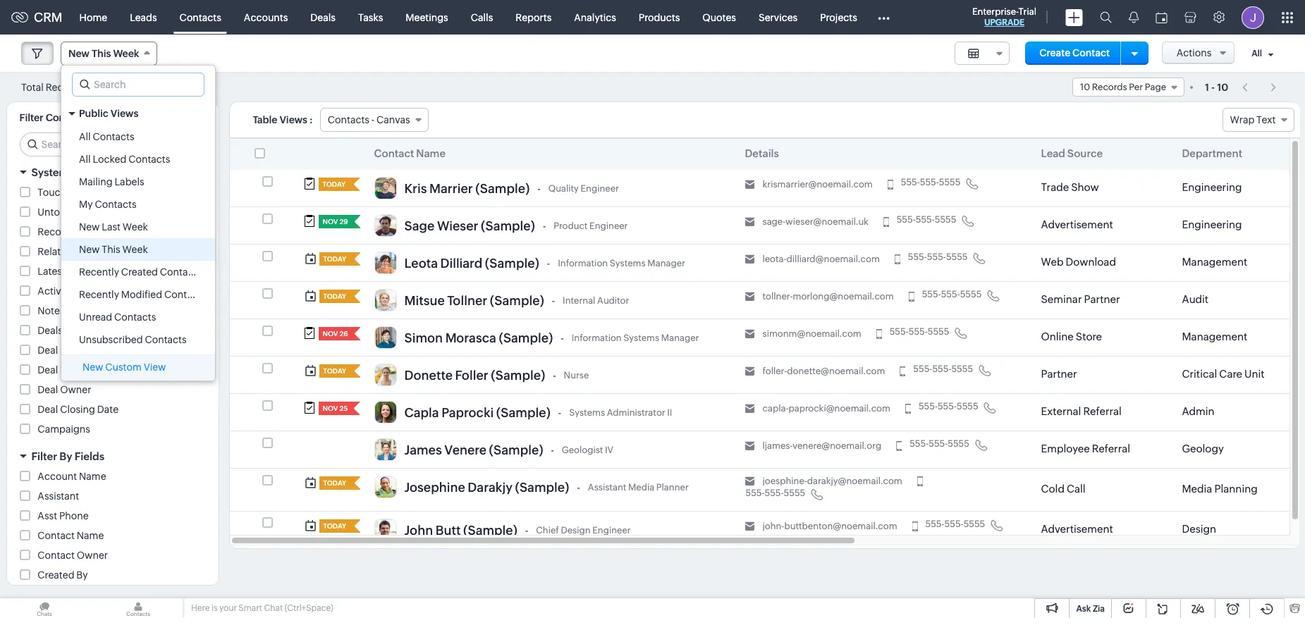 Task type: vqa. For each thing, say whether or not it's contained in the screenshot.


Task type: locate. For each thing, give the bounding box(es) containing it.
2 engineering from the top
[[1182, 219, 1242, 231]]

meetings
[[406, 12, 448, 23]]

icon_mail image for john butt (sample)
[[745, 522, 755, 532]]

today link
[[318, 178, 347, 191], [319, 252, 348, 266], [319, 290, 348, 303], [319, 365, 348, 378], [319, 477, 348, 490], [319, 520, 348, 533]]

1 vertical spatial engineer
[[589, 221, 628, 231]]

1 vertical spatial search text field
[[20, 133, 207, 156]]

4 icon_mail image from the top
[[745, 292, 755, 302]]

contacts right modified
[[164, 289, 206, 300]]

0 vertical spatial by
[[59, 451, 72, 463]]

(sample) up sage wieser (sample)
[[475, 181, 530, 196]]

kris
[[404, 181, 427, 196]]

engineer for sage wieser (sample)
[[589, 221, 628, 231]]

contacts right leads link
[[180, 12, 221, 23]]

(sample) right tollner
[[490, 293, 544, 308]]

contacts up recently modified contacts
[[160, 267, 202, 278]]

filter for filter contacts by
[[19, 112, 43, 123]]

canvas profile image image for kris marrier (sample)
[[374, 177, 397, 200]]

views up all contacts option
[[111, 108, 138, 119]]

information systems manager for leota dilliard (sample)
[[558, 258, 685, 269]]

3 icon_mail image from the top
[[745, 255, 755, 265]]

0 vertical spatial action
[[73, 226, 103, 238]]

signals image
[[1129, 11, 1139, 23]]

unread
[[79, 312, 112, 323]]

1 vertical spatial manager
[[661, 333, 699, 343]]

assistant for assistant
[[38, 491, 79, 502]]

by inside dropdown button
[[59, 451, 72, 463]]

6 canvas profile image image from the top
[[374, 364, 397, 386]]

create menu image
[[1065, 9, 1083, 26]]

1 horizontal spatial action
[[114, 246, 145, 257]]

partner down download
[[1084, 293, 1120, 305]]

1 vertical spatial advertisement
[[1041, 523, 1113, 535]]

5555
[[939, 177, 961, 188], [935, 214, 956, 225], [946, 252, 968, 262], [960, 289, 982, 300], [928, 327, 949, 337], [951, 364, 973, 374], [957, 401, 978, 412], [948, 439, 969, 449], [784, 488, 805, 499], [964, 519, 985, 530]]

product
[[554, 221, 588, 231]]

referral up employee referral
[[1083, 405, 1122, 417]]

all locked contacts
[[79, 154, 170, 165]]

records inside field
[[1092, 82, 1127, 92]]

10 Records Per Page field
[[1072, 78, 1185, 97]]

0 vertical spatial information
[[558, 258, 608, 269]]

0 horizontal spatial by
[[59, 451, 72, 463]]

all for all locked contacts
[[79, 154, 91, 165]]

contacts inside the contacts link
[[180, 12, 221, 23]]

new last week option
[[61, 216, 215, 238]]

leota-dilliard@noemail.com link
[[763, 254, 880, 265]]

chief
[[536, 525, 559, 536]]

canvas profile image image left "leota"
[[374, 252, 397, 274]]

8 icon_mail image from the top
[[745, 442, 755, 452]]

assistant
[[588, 482, 626, 493], [38, 491, 79, 502]]

week down leads
[[113, 48, 139, 59]]

8 canvas profile image image from the top
[[374, 439, 397, 461]]

0 vertical spatial nov
[[323, 218, 338, 226]]

3 deal from the top
[[38, 384, 58, 396]]

1 vertical spatial engineering
[[1182, 219, 1242, 231]]

management for leota dilliard (sample)
[[1182, 256, 1247, 268]]

darakjy@noemail.com
[[807, 476, 902, 487]]

icon_mail image
[[745, 180, 755, 190], [745, 217, 755, 227], [745, 255, 755, 265], [745, 292, 755, 302], [745, 330, 755, 339], [745, 367, 755, 377], [745, 404, 755, 414], [745, 442, 755, 452], [745, 477, 755, 487], [745, 522, 755, 532]]

0 vertical spatial created
[[121, 267, 158, 278]]

unsubscribed contacts
[[79, 334, 187, 345]]

week for 'new this week' option
[[122, 244, 148, 255]]

action up recently created contacts option
[[114, 246, 145, 257]]

mailing labels option
[[61, 171, 215, 193]]

critical care unit
[[1182, 368, 1265, 380]]

3 canvas profile image image from the top
[[374, 252, 397, 274]]

recently
[[79, 267, 119, 278], [79, 289, 119, 300]]

(sample) up darakjy
[[489, 443, 543, 458]]

contact name
[[374, 147, 446, 159], [38, 530, 104, 542]]

4 deal from the top
[[38, 404, 58, 415]]

10 for 1 - 10
[[1217, 81, 1228, 93]]

calendar image
[[1156, 12, 1168, 23]]

1 nov from the top
[[323, 218, 338, 226]]

capla-paprocki@noemail.com
[[763, 403, 890, 414]]

owner up created by
[[77, 550, 108, 561]]

2 horizontal spatial 10
[[1217, 81, 1228, 93]]

1 vertical spatial new this week
[[79, 244, 148, 255]]

size image
[[968, 47, 979, 60]]

mailing
[[79, 176, 113, 188]]

icon_mail image left joesphine-
[[745, 477, 755, 487]]

555-555-5555
[[901, 177, 961, 188], [897, 214, 956, 225], [908, 252, 968, 262], [922, 289, 982, 300], [890, 327, 949, 337], [913, 364, 973, 374], [919, 401, 978, 412], [910, 439, 969, 449], [746, 488, 805, 499], [925, 519, 985, 530]]

contacts up view
[[145, 334, 187, 345]]

call
[[1067, 483, 1086, 495]]

1 vertical spatial filter
[[31, 451, 57, 463]]

is
[[211, 604, 218, 613]]

crm
[[34, 10, 62, 25]]

contacts inside all contacts option
[[93, 131, 134, 142]]

1 horizontal spatial by
[[76, 570, 88, 581]]

Search text field
[[73, 73, 204, 96], [20, 133, 207, 156]]

2 vertical spatial systems
[[569, 407, 605, 418]]

contact
[[1072, 47, 1110, 59], [374, 147, 414, 159], [38, 530, 75, 542], [38, 550, 75, 561]]

- for mitsue tollner (sample)
[[552, 296, 555, 307]]

0 horizontal spatial partner
[[1041, 368, 1077, 380]]

geologist iv
[[562, 445, 613, 455]]

new this week down home
[[68, 48, 139, 59]]

engineer right "product"
[[589, 221, 628, 231]]

today for kris marrier (sample)
[[323, 181, 346, 188]]

icon_mail image left capla-
[[745, 404, 755, 414]]

filter up account
[[31, 451, 57, 463]]

advertisement up "web download"
[[1041, 219, 1113, 231]]

sage-wieser@noemail.uk link
[[763, 216, 868, 228]]

this up status
[[102, 244, 120, 255]]

1 vertical spatial week
[[123, 221, 148, 233]]

1 vertical spatial referral
[[1092, 443, 1130, 455]]

information for simon morasca (sample)
[[572, 333, 622, 343]]

10 icon_mail image from the top
[[745, 522, 755, 532]]

capla-paprocki@noemail.com link
[[763, 403, 890, 415]]

canvas profile image image
[[374, 177, 397, 200], [374, 214, 397, 237], [374, 252, 397, 274], [374, 289, 397, 312], [374, 326, 397, 349], [374, 364, 397, 386], [374, 401, 397, 424], [374, 439, 397, 461], [374, 476, 397, 498], [374, 519, 397, 541]]

referral right employee
[[1092, 443, 1130, 455]]

Contacts - Canvas field
[[320, 108, 428, 132]]

1 vertical spatial information systems manager
[[572, 333, 699, 343]]

calls
[[471, 12, 493, 23]]

deals down notes
[[38, 325, 63, 336]]

total records 10
[[21, 81, 96, 93]]

enterprise-
[[972, 6, 1019, 17]]

1 horizontal spatial media
[[1182, 483, 1212, 495]]

29
[[339, 218, 348, 226]]

all contacts option
[[61, 126, 215, 148]]

1 canvas profile image image from the top
[[374, 177, 397, 200]]

icon_mobile image
[[888, 180, 893, 190], [883, 217, 889, 227], [895, 255, 900, 265], [909, 292, 914, 302], [876, 330, 882, 339], [900, 367, 906, 377], [905, 404, 911, 414], [896, 442, 902, 452], [917, 477, 923, 487], [912, 522, 918, 532]]

(sample) right wieser
[[481, 219, 535, 233]]

10 up public
[[85, 82, 96, 93]]

systems up auditor
[[610, 258, 646, 269]]

2 vertical spatial week
[[122, 244, 148, 255]]

(sample) for james venere (sample)
[[489, 443, 543, 458]]

recently created contacts option
[[61, 261, 215, 283]]

0 horizontal spatial action
[[73, 226, 103, 238]]

0 vertical spatial systems
[[610, 258, 646, 269]]

information systems manager down auditor
[[572, 333, 699, 343]]

information systems manager up auditor
[[558, 258, 685, 269]]

icon_mail image left leota-
[[745, 255, 755, 265]]

Wrap Text field
[[1222, 108, 1294, 132]]

new down home link
[[68, 48, 89, 59]]

geology
[[1182, 443, 1224, 455]]

new down untouched records at top
[[79, 221, 100, 233]]

icon_mail image left simonm@noemail.com link
[[745, 330, 755, 339]]

new up latest email status
[[79, 244, 100, 255]]

icon_mail image for simon morasca (sample)
[[745, 330, 755, 339]]

referral for capla paprocki (sample)
[[1083, 405, 1122, 417]]

2 advertisement from the top
[[1041, 523, 1113, 535]]

1 horizontal spatial partner
[[1084, 293, 1120, 305]]

sage wieser (sample) link
[[404, 219, 535, 234]]

recently down related records action
[[79, 267, 119, 278]]

1 horizontal spatial 10
[[1080, 82, 1090, 92]]

9 canvas profile image image from the top
[[374, 476, 397, 498]]

nov left 29
[[323, 218, 338, 226]]

contact inside button
[[1072, 47, 1110, 59]]

week up recently created contacts option
[[122, 244, 148, 255]]

filter for filter by fields
[[31, 451, 57, 463]]

1 recently from the top
[[79, 267, 119, 278]]

0 horizontal spatial views
[[111, 108, 138, 119]]

engineer right 'quality'
[[581, 183, 619, 194]]

0 vertical spatial owner
[[60, 384, 91, 396]]

canvas profile image image for capla paprocki (sample)
[[374, 401, 397, 424]]

0 vertical spatial management
[[1182, 256, 1247, 268]]

tollner
[[447, 293, 487, 308]]

contacts up new last week at the left top of the page
[[95, 199, 137, 210]]

deal for deal owner
[[38, 384, 58, 396]]

7 icon_mail image from the top
[[745, 404, 755, 414]]

darakjy
[[468, 480, 513, 495]]

None field
[[954, 42, 1009, 65]]

1 vertical spatial owner
[[77, 550, 108, 561]]

(sample) right morasca
[[499, 331, 553, 345]]

2 nov from the top
[[323, 330, 338, 338]]

projects
[[820, 12, 857, 23]]

unit
[[1245, 368, 1265, 380]]

icon_mail image down details
[[745, 180, 755, 190]]

records up my contacts in the top left of the page
[[80, 187, 118, 198]]

week inside new last week option
[[123, 221, 148, 233]]

deal down deal stage
[[38, 384, 58, 396]]

ask zia
[[1076, 604, 1105, 614]]

week inside 'new this week' option
[[122, 244, 148, 255]]

quality
[[548, 183, 579, 194]]

contacts inside contacts - canvas field
[[328, 114, 369, 126]]

john-buttbenton@noemail.com
[[763, 521, 897, 532]]

deal for deal amount
[[38, 345, 58, 356]]

1 deal from the top
[[38, 345, 58, 356]]

show
[[1071, 181, 1099, 193]]

1 vertical spatial recently
[[79, 289, 119, 300]]

partner
[[1084, 293, 1120, 305], [1041, 368, 1077, 380]]

simon morasca (sample)
[[404, 331, 553, 345]]

nov 26
[[323, 330, 348, 338]]

create contact button
[[1025, 42, 1124, 65]]

week inside new this week 'field'
[[113, 48, 139, 59]]

by for filter
[[59, 451, 72, 463]]

smart
[[239, 604, 262, 613]]

icon_mail image left foller-
[[745, 367, 755, 377]]

zia
[[1093, 604, 1105, 614]]

(sample) inside "link"
[[481, 219, 535, 233]]

1 icon_mail image from the top
[[745, 180, 755, 190]]

media left the "planner"
[[628, 482, 654, 493]]

contact name up contact owner
[[38, 530, 104, 542]]

2 vertical spatial nov
[[323, 405, 338, 412]]

canvas profile image image left sage
[[374, 214, 397, 237]]

contacts up locked
[[93, 131, 134, 142]]

created down contact owner
[[38, 570, 74, 581]]

0 vertical spatial new this week
[[68, 48, 139, 59]]

referral for james venere (sample)
[[1092, 443, 1130, 455]]

records up filter contacts by
[[46, 81, 83, 93]]

table views :
[[253, 114, 313, 126]]

all locked contacts option
[[61, 148, 215, 171]]

0 vertical spatial all
[[1252, 49, 1262, 59]]

icon_mail image left john-
[[745, 522, 755, 532]]

contacts left the by
[[46, 112, 88, 123]]

partner down online
[[1041, 368, 1077, 380]]

canvas profile image image left kris
[[374, 177, 397, 200]]

my contacts option
[[61, 193, 215, 216]]

1 horizontal spatial deals
[[310, 12, 336, 23]]

design
[[1182, 523, 1216, 535], [561, 525, 591, 536]]

2 vertical spatial engineer
[[592, 525, 631, 536]]

today for leota dilliard (sample)
[[323, 255, 346, 263]]

views left : on the left
[[280, 114, 307, 126]]

(sample) for simon morasca (sample)
[[499, 331, 553, 345]]

touched records
[[38, 187, 118, 198]]

nov left 25 on the left
[[323, 405, 338, 412]]

john butt (sample) link
[[404, 523, 517, 538]]

create contact
[[1040, 47, 1110, 59]]

engineering for kris marrier (sample)
[[1182, 181, 1242, 193]]

icon_mail image left tollner-
[[745, 292, 755, 302]]

0 vertical spatial information systems manager
[[558, 258, 685, 269]]

(sample) right "butt"
[[463, 523, 517, 538]]

1 vertical spatial management
[[1182, 331, 1247, 343]]

defined
[[71, 166, 111, 178]]

contact right create
[[1072, 47, 1110, 59]]

donette foller (sample) link
[[404, 368, 545, 383]]

name down fields
[[79, 471, 106, 482]]

management up audit
[[1182, 256, 1247, 268]]

systems down auditor
[[623, 333, 659, 343]]

0 horizontal spatial created
[[38, 570, 74, 581]]

analytics link
[[563, 0, 627, 34]]

name down phone on the bottom left
[[77, 530, 104, 542]]

7 canvas profile image image from the top
[[374, 401, 397, 424]]

enterprise-trial upgrade
[[972, 6, 1036, 27]]

1 vertical spatial all
[[79, 131, 91, 142]]

views for table
[[280, 114, 307, 126]]

6 icon_mail image from the top
[[745, 367, 755, 377]]

by
[[59, 451, 72, 463], [76, 570, 88, 581]]

0 horizontal spatial design
[[561, 525, 591, 536]]

0 vertical spatial manager
[[647, 258, 685, 269]]

capla paprocki (sample) link
[[404, 405, 551, 421]]

information for leota dilliard (sample)
[[558, 258, 608, 269]]

today link for john butt (sample)
[[319, 520, 348, 533]]

week down my contacts option
[[123, 221, 148, 233]]

records up "last"
[[91, 207, 129, 218]]

1 vertical spatial this
[[102, 244, 120, 255]]

(sample) for sage wieser (sample)
[[481, 219, 535, 233]]

media left "planning"
[[1182, 483, 1212, 495]]

cold call
[[1041, 483, 1086, 495]]

(sample) right paprocki
[[496, 405, 551, 420]]

10 inside "total records 10"
[[85, 82, 96, 93]]

new this week up status
[[79, 244, 148, 255]]

deal up deal stage
[[38, 345, 58, 356]]

week for new last week option
[[123, 221, 148, 233]]

deal up campaigns
[[38, 404, 58, 415]]

search element
[[1091, 0, 1120, 35]]

0 vertical spatial advertisement
[[1041, 219, 1113, 231]]

search text field up public views dropdown button
[[73, 73, 204, 96]]

0 vertical spatial engineering
[[1182, 181, 1242, 193]]

all up the system defined filters
[[79, 154, 91, 165]]

email
[[67, 266, 93, 277]]

nov left 26
[[323, 330, 338, 338]]

2 canvas profile image image from the top
[[374, 214, 397, 237]]

created up recently modified contacts option
[[121, 267, 158, 278]]

1 vertical spatial by
[[76, 570, 88, 581]]

today link for donette foller (sample)
[[319, 365, 348, 378]]

icon_mail image for sage wieser (sample)
[[745, 217, 755, 227]]

2 management from the top
[[1182, 331, 1247, 343]]

(sample) for john butt (sample)
[[463, 523, 517, 538]]

0 horizontal spatial 10
[[85, 82, 96, 93]]

(sample) for kris marrier (sample)
[[475, 181, 530, 196]]

unsubscribed contacts option
[[61, 329, 215, 351]]

0 vertical spatial week
[[113, 48, 139, 59]]

krismarrier@noemail.com link
[[763, 179, 873, 190]]

here
[[191, 604, 210, 613]]

text
[[1257, 114, 1276, 126]]

records
[[46, 81, 83, 93], [1092, 82, 1127, 92], [80, 187, 118, 198], [91, 207, 129, 218], [75, 246, 112, 257]]

2 vertical spatial name
[[77, 530, 104, 542]]

- for capla paprocki (sample)
[[558, 408, 561, 419]]

closing
[[60, 404, 95, 415]]

canvas profile image image left the john
[[374, 519, 397, 541]]

0 vertical spatial engineer
[[581, 183, 619, 194]]

1 horizontal spatial created
[[121, 267, 158, 278]]

icon_mail image for capla paprocki (sample)
[[745, 404, 755, 414]]

10 down create contact button at the right top
[[1080, 82, 1090, 92]]

contacts
[[180, 12, 221, 23], [46, 112, 88, 123], [328, 114, 369, 126], [93, 131, 134, 142], [128, 154, 170, 165], [95, 199, 137, 210], [160, 267, 202, 278], [164, 289, 206, 300], [114, 312, 156, 323], [145, 334, 187, 345]]

deals left tasks
[[310, 12, 336, 23]]

all down the by
[[79, 131, 91, 142]]

contacts up "filters"
[[128, 154, 170, 165]]

(sample) right 'dilliard'
[[485, 256, 539, 271]]

systems for simon morasca (sample)
[[623, 333, 659, 343]]

here is your smart chat (ctrl+space)
[[191, 604, 333, 613]]

media planning
[[1182, 483, 1258, 495]]

owner up closing
[[60, 384, 91, 396]]

trade
[[1041, 181, 1069, 193]]

asst
[[38, 510, 57, 522]]

10 right 1
[[1217, 81, 1228, 93]]

0 vertical spatial this
[[92, 48, 111, 59]]

contact name up kris
[[374, 147, 446, 159]]

0 vertical spatial search text field
[[73, 73, 204, 96]]

9 icon_mail image from the top
[[745, 477, 755, 487]]

nov 25 link
[[318, 402, 348, 415]]

signals element
[[1120, 0, 1147, 35]]

contacts right : on the left
[[328, 114, 369, 126]]

1 horizontal spatial contact name
[[374, 147, 446, 159]]

action
[[73, 226, 103, 238], [114, 246, 145, 257]]

icon_mail image left the ljames-
[[745, 442, 755, 452]]

1 advertisement from the top
[[1041, 219, 1113, 231]]

views inside dropdown button
[[111, 108, 138, 119]]

1 horizontal spatial assistant
[[588, 482, 626, 493]]

deal
[[38, 345, 58, 356], [38, 365, 58, 376], [38, 384, 58, 396], [38, 404, 58, 415]]

all down profile element
[[1252, 49, 1262, 59]]

accounts link
[[233, 0, 299, 34]]

2 deal from the top
[[38, 365, 58, 376]]

name up kris
[[416, 147, 446, 159]]

3 nov from the top
[[323, 405, 338, 412]]

engineering
[[1182, 181, 1242, 193], [1182, 219, 1242, 231]]

1 vertical spatial systems
[[623, 333, 659, 343]]

simonm@noemail.com
[[763, 329, 861, 339]]

(sample) for mitsue tollner (sample)
[[490, 293, 544, 308]]

this down home
[[92, 48, 111, 59]]

records for untouched
[[91, 207, 129, 218]]

canvas profile image image left donette
[[374, 364, 397, 386]]

5 icon_mail image from the top
[[745, 330, 755, 339]]

(sample) right 'foller'
[[491, 368, 545, 383]]

1 vertical spatial contact name
[[38, 530, 104, 542]]

contacts up unsubscribed contacts
[[114, 312, 156, 323]]

icon_mail image for donette foller (sample)
[[745, 367, 755, 377]]

design down media planning
[[1182, 523, 1216, 535]]

2 recently from the top
[[79, 289, 119, 300]]

campaigns
[[38, 424, 90, 435]]

4 canvas profile image image from the top
[[374, 289, 397, 312]]

phone
[[59, 510, 89, 522]]

contacts inside unread contacts option
[[114, 312, 156, 323]]

new inside option
[[79, 221, 100, 233]]

icon_mail image for kris marrier (sample)
[[745, 180, 755, 190]]

(sample) up chief
[[515, 480, 569, 495]]

0 vertical spatial recently
[[79, 267, 119, 278]]

1 vertical spatial nov
[[323, 330, 338, 338]]

venere
[[444, 443, 487, 458]]

1 vertical spatial information
[[572, 333, 622, 343]]

paprocki
[[442, 405, 494, 420]]

this inside 'field'
[[92, 48, 111, 59]]

advertisement down call
[[1041, 523, 1113, 535]]

new down the amount
[[82, 362, 103, 373]]

filter inside dropdown button
[[31, 451, 57, 463]]

navigation
[[1235, 77, 1284, 97]]

deals
[[310, 12, 336, 23], [38, 325, 63, 336]]

canvas profile image image for josephine darakjy (sample)
[[374, 476, 397, 498]]

engineer down assistant media planner
[[592, 525, 631, 536]]

date
[[97, 404, 119, 415]]

information up internal
[[558, 258, 608, 269]]

0 horizontal spatial deals
[[38, 325, 63, 336]]

today for donette foller (sample)
[[323, 367, 346, 375]]

0 vertical spatial referral
[[1083, 405, 1122, 417]]

10 canvas profile image image from the top
[[374, 519, 397, 541]]

contacts inside unsubscribed contacts option
[[145, 334, 187, 345]]

(sample) for leota dilliard (sample)
[[485, 256, 539, 271]]

1 engineering from the top
[[1182, 181, 1242, 193]]

created by
[[38, 570, 88, 581]]

2 vertical spatial all
[[79, 154, 91, 165]]

0 horizontal spatial assistant
[[38, 491, 79, 502]]

0 vertical spatial filter
[[19, 112, 43, 123]]

icon_mail image left sage-
[[745, 217, 755, 227]]

john
[[404, 523, 433, 538]]

5 canvas profile image image from the top
[[374, 326, 397, 349]]

leota-dilliard@noemail.com
[[763, 254, 880, 264]]

1 management from the top
[[1182, 256, 1247, 268]]

1 horizontal spatial views
[[280, 114, 307, 126]]

engineering for sage wieser (sample)
[[1182, 219, 1242, 231]]

2 icon_mail image from the top
[[745, 217, 755, 227]]



Task type: describe. For each thing, give the bounding box(es) containing it.
deal for deal stage
[[38, 365, 58, 376]]

administrator
[[607, 407, 665, 418]]

Other Modules field
[[869, 6, 899, 29]]

engineer for kris marrier (sample)
[[581, 183, 619, 194]]

contact up created by
[[38, 550, 75, 561]]

icon_mail image for leota dilliard (sample)
[[745, 255, 755, 265]]

table
[[253, 114, 277, 126]]

chat
[[264, 604, 283, 613]]

my
[[79, 199, 93, 210]]

mitsue
[[404, 293, 445, 308]]

meetings link
[[394, 0, 460, 34]]

0 vertical spatial contact name
[[374, 147, 446, 159]]

- for leota dilliard (sample)
[[547, 258, 550, 270]]

advertisement for john butt (sample)
[[1041, 523, 1113, 535]]

today for john butt (sample)
[[323, 522, 346, 530]]

my contacts
[[79, 199, 137, 210]]

marrier
[[429, 181, 473, 196]]

simon morasca (sample) link
[[404, 331, 553, 346]]

1 vertical spatial created
[[38, 570, 74, 581]]

lead source
[[1041, 147, 1103, 159]]

morasca
[[445, 331, 496, 345]]

quotes link
[[691, 0, 747, 34]]

profile image
[[1242, 6, 1264, 29]]

- for kris marrier (sample)
[[537, 184, 541, 195]]

capla
[[404, 405, 439, 420]]

26
[[339, 330, 348, 338]]

unread contacts
[[79, 312, 156, 323]]

online
[[1041, 331, 1074, 343]]

contact down the canvas
[[374, 147, 414, 159]]

advertisement for sage wieser (sample)
[[1041, 219, 1113, 231]]

icon_mail image for james venere (sample)
[[745, 442, 755, 452]]

new this week inside option
[[79, 244, 148, 255]]

today link for mitsue tollner (sample)
[[319, 290, 348, 303]]

tasks
[[358, 12, 383, 23]]

josephine darakjy (sample)
[[404, 480, 569, 495]]

simon
[[404, 331, 443, 345]]

internal
[[563, 295, 595, 306]]

by for created
[[76, 570, 88, 581]]

0 vertical spatial name
[[416, 147, 446, 159]]

krismarrier@noemail.com
[[763, 179, 873, 190]]

records for related
[[75, 246, 112, 257]]

0 vertical spatial deals
[[310, 12, 336, 23]]

calls link
[[460, 0, 504, 34]]

owner for deal owner
[[60, 384, 91, 396]]

ljames-venere@noemail.org link
[[763, 441, 881, 452]]

(sample) for capla paprocki (sample)
[[496, 405, 551, 420]]

1 horizontal spatial design
[[1182, 523, 1216, 535]]

(sample) for donette foller (sample)
[[491, 368, 545, 383]]

donette
[[404, 368, 453, 383]]

analytics
[[574, 12, 616, 23]]

0 horizontal spatial contact name
[[38, 530, 104, 542]]

- for donette foller (sample)
[[553, 370, 556, 382]]

canvas profile image image for james venere (sample)
[[374, 439, 397, 461]]

today for josephine darakjy (sample)
[[323, 479, 346, 487]]

last
[[102, 221, 121, 233]]

critical
[[1182, 368, 1217, 380]]

products
[[639, 12, 680, 23]]

this inside option
[[102, 244, 120, 255]]

10 inside field
[[1080, 82, 1090, 92]]

new this week inside 'field'
[[68, 48, 139, 59]]

today link for kris marrier (sample)
[[318, 178, 347, 191]]

deal closing date
[[38, 404, 119, 415]]

all contacts
[[79, 131, 134, 142]]

touched
[[38, 187, 78, 198]]

today link for leota dilliard (sample)
[[319, 252, 348, 266]]

canvas profile image image for sage wieser (sample)
[[374, 214, 397, 237]]

contacts inside 'all locked contacts' option
[[128, 154, 170, 165]]

(sample) for josephine darakjy (sample)
[[515, 480, 569, 495]]

- for james venere (sample)
[[551, 445, 554, 456]]

accounts
[[244, 12, 288, 23]]

leota dilliard (sample)
[[404, 256, 539, 271]]

records for total
[[46, 81, 83, 93]]

locked
[[93, 154, 126, 165]]

nov for simon
[[323, 330, 338, 338]]

unread contacts option
[[61, 306, 215, 329]]

nov for sage
[[323, 218, 338, 226]]

reports
[[516, 12, 552, 23]]

today link for josephine darakjy (sample)
[[319, 477, 348, 490]]

recently for recently modified contacts
[[79, 289, 119, 300]]

- for simon morasca (sample)
[[561, 333, 564, 344]]

by
[[90, 112, 102, 123]]

sage
[[404, 219, 435, 233]]

manager for leota dilliard (sample)
[[647, 258, 685, 269]]

assistant for assistant media planner
[[588, 482, 626, 493]]

new custom view link
[[61, 355, 215, 381]]

capla-
[[763, 403, 789, 414]]

New This Week field
[[61, 42, 158, 66]]

nov 29 link
[[318, 215, 348, 228]]

today for mitsue tollner (sample)
[[323, 293, 346, 300]]

contacts image
[[94, 599, 183, 618]]

nurse
[[564, 370, 589, 381]]

- for josephine darakjy (sample)
[[577, 483, 580, 494]]

information systems manager for simon morasca (sample)
[[572, 333, 699, 343]]

lead
[[1041, 147, 1065, 159]]

search image
[[1100, 11, 1112, 23]]

untouched records
[[38, 207, 129, 218]]

contacts inside my contacts option
[[95, 199, 137, 210]]

recently modified contacts
[[79, 289, 206, 300]]

web
[[1041, 256, 1064, 268]]

morlong@noemail.com
[[793, 291, 894, 302]]

created inside option
[[121, 267, 158, 278]]

sage wieser (sample)
[[404, 219, 535, 233]]

foller-
[[763, 366, 787, 377]]

buttbenton@noemail.com
[[784, 521, 897, 532]]

0 horizontal spatial media
[[628, 482, 654, 493]]

wieser
[[437, 219, 478, 233]]

public
[[79, 108, 108, 119]]

wrap
[[1230, 114, 1255, 126]]

1 - 10
[[1205, 81, 1228, 93]]

new inside option
[[79, 244, 100, 255]]

contact down asst phone
[[38, 530, 75, 542]]

management for simon morasca (sample)
[[1182, 331, 1247, 343]]

department
[[1182, 147, 1242, 159]]

10 for total records 10
[[85, 82, 96, 93]]

canvas profile image image for leota dilliard (sample)
[[374, 252, 397, 274]]

mitsue tollner (sample)
[[404, 293, 544, 308]]

contacts inside recently created contacts option
[[160, 267, 202, 278]]

canvas profile image image for mitsue tollner (sample)
[[374, 289, 397, 312]]

online store
[[1041, 331, 1102, 343]]

paprocki@noemail.com
[[789, 403, 890, 414]]

actions
[[1177, 47, 1212, 59]]

new custom view
[[82, 362, 166, 373]]

canvas profile image image for simon morasca (sample)
[[374, 326, 397, 349]]

recently modified contacts option
[[61, 283, 215, 306]]

canvas profile image image for john butt (sample)
[[374, 519, 397, 541]]

owner for contact owner
[[77, 550, 108, 561]]

1 vertical spatial name
[[79, 471, 106, 482]]

manager for simon morasca (sample)
[[661, 333, 699, 343]]

new this week option
[[61, 238, 215, 261]]

quality engineer
[[548, 183, 619, 194]]

joesphine-
[[763, 476, 807, 487]]

josephine darakjy (sample) link
[[404, 480, 569, 495]]

latest
[[38, 266, 65, 277]]

ask
[[1076, 604, 1091, 614]]

trade show
[[1041, 181, 1099, 193]]

admin
[[1182, 405, 1214, 417]]

sage-
[[763, 216, 786, 227]]

canvas profile image image for donette foller (sample)
[[374, 364, 397, 386]]

new inside "link"
[[82, 362, 103, 373]]

0 vertical spatial partner
[[1084, 293, 1120, 305]]

new inside 'field'
[[68, 48, 89, 59]]

recently created contacts
[[79, 267, 202, 278]]

recently for recently created contacts
[[79, 267, 119, 278]]

records for touched
[[80, 187, 118, 198]]

latest email status
[[38, 266, 124, 277]]

chats image
[[0, 599, 89, 618]]

nov for capla
[[323, 405, 338, 412]]

profile element
[[1233, 0, 1273, 34]]

employee referral
[[1041, 443, 1130, 455]]

kris marrier (sample) link
[[404, 181, 530, 196]]

all for all contacts
[[79, 131, 91, 142]]

25
[[339, 405, 348, 412]]

1 vertical spatial deals
[[38, 325, 63, 336]]

systems for leota dilliard (sample)
[[610, 258, 646, 269]]

public views region
[[61, 126, 215, 351]]

1 vertical spatial partner
[[1041, 368, 1077, 380]]

tollner-morlong@noemail.com
[[763, 291, 894, 302]]

records for 10
[[1092, 82, 1127, 92]]

system
[[31, 166, 69, 178]]

icon_mail image for josephine darakjy (sample)
[[745, 477, 755, 487]]

record action
[[38, 226, 103, 238]]

- for john butt (sample)
[[525, 525, 528, 537]]

seminar
[[1041, 293, 1082, 305]]

contacts inside recently modified contacts option
[[164, 289, 206, 300]]

deal stage
[[38, 365, 87, 376]]

activities
[[38, 286, 80, 297]]

leota-
[[763, 254, 787, 264]]

custom
[[105, 362, 142, 373]]

james
[[404, 443, 442, 458]]

views for public
[[111, 108, 138, 119]]

system defined filters button
[[7, 160, 218, 185]]

- for sage wieser (sample)
[[543, 221, 546, 232]]

icon_mail image for mitsue tollner (sample)
[[745, 292, 755, 302]]

fields
[[75, 451, 104, 463]]

all for all
[[1252, 49, 1262, 59]]

1 vertical spatial action
[[114, 246, 145, 257]]

contacts - canvas
[[328, 114, 410, 126]]

deal for deal closing date
[[38, 404, 58, 415]]

- inside field
[[371, 114, 374, 126]]

create menu element
[[1057, 0, 1091, 34]]

view
[[144, 362, 166, 373]]

tollner-morlong@noemail.com link
[[763, 291, 894, 302]]



